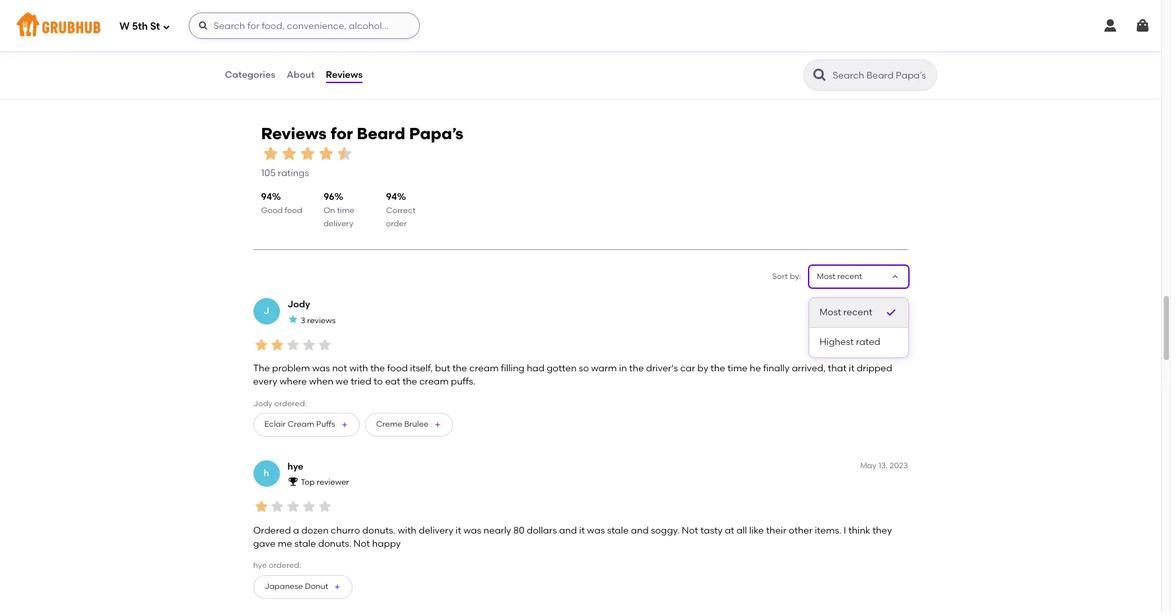 Task type: vqa. For each thing, say whether or not it's contained in the screenshot.
2023 corresponding to The problem was not with the food itself, but the cream filling had gotten so warm in the driver's car by the time he finally arrived, that it dripped every where when we tried to eat the cream puffs.
yes



Task type: locate. For each thing, give the bounding box(es) containing it.
like
[[750, 526, 764, 537]]

1 vertical spatial ordered:
[[269, 562, 301, 571]]

1 horizontal spatial 94
[[386, 192, 397, 203]]

1 vertical spatial 2023
[[890, 462, 909, 471]]

most
[[817, 272, 836, 281], [820, 307, 842, 318]]

japanese donut
[[265, 583, 329, 592]]

donuts. up happy
[[362, 526, 396, 537]]

cream down but in the left bottom of the page
[[420, 377, 449, 388]]

most recent up most recent "option" on the right of the page
[[817, 272, 863, 281]]

0 horizontal spatial jody
[[253, 399, 273, 409]]

ordered:
[[274, 399, 307, 409], [269, 562, 301, 571]]

puffs.
[[451, 377, 476, 388]]

delivery inside ordered a dozen churro donuts. with delivery it was nearly 80 dollars and it was stale and soggy. not tasty at all like their other items. i think they gave me stale donuts. not happy
[[419, 526, 454, 537]]

1 vertical spatial with
[[398, 526, 417, 537]]

eat
[[385, 377, 400, 388]]

cream up puffs.
[[470, 363, 499, 374]]

food inside 'the problem was not with the food itself, but the cream filling had gotten so warm in the driver's car by the time he finally arrived, that it dripped every where when we tried to eat the cream puffs.'
[[387, 363, 408, 374]]

0 vertical spatial cream
[[470, 363, 499, 374]]

2 2023 from the top
[[890, 462, 909, 471]]

Search for food, convenience, alcohol... search field
[[189, 13, 420, 39]]

time
[[337, 206, 354, 215], [728, 363, 748, 374]]

94 inside the 94 good food
[[261, 192, 272, 203]]

1 vertical spatial most recent
[[820, 307, 873, 318]]

reviews for reviews for beard papa's
[[261, 124, 327, 143]]

0 vertical spatial recent
[[838, 272, 863, 281]]

car
[[681, 363, 696, 374]]

jody down every
[[253, 399, 273, 409]]

0 vertical spatial ordered:
[[274, 399, 307, 409]]

ordered: up japanese
[[269, 562, 301, 571]]

they
[[873, 526, 893, 537]]

and right dollars
[[559, 526, 577, 537]]

0 horizontal spatial time
[[337, 206, 354, 215]]

hye down gave at bottom left
[[253, 562, 267, 571]]

0 horizontal spatial ratings
[[278, 168, 309, 179]]

it inside 'the problem was not with the food itself, but the cream filling had gotten so warm in the driver's car by the time he finally arrived, that it dripped every where when we tried to eat the cream puffs.'
[[849, 363, 855, 374]]

where
[[280, 377, 307, 388]]

0 vertical spatial food
[[285, 206, 302, 215]]

with up happy
[[398, 526, 417, 537]]

not down churro
[[354, 539, 370, 550]]

1 vertical spatial reviews
[[261, 124, 327, 143]]

gotten
[[547, 363, 577, 374]]

the
[[253, 363, 270, 374]]

1 horizontal spatial delivery
[[419, 526, 454, 537]]

1 vertical spatial time
[[728, 363, 748, 374]]

1 horizontal spatial ratings
[[415, 25, 446, 37]]

Search Beard Papa's search field
[[832, 69, 933, 82]]

by:
[[790, 272, 802, 281]]

stale left soggy. at the right bottom
[[607, 526, 629, 537]]

stale down 'a'
[[295, 539, 316, 550]]

1 horizontal spatial time
[[728, 363, 748, 374]]

94 up correct at left
[[386, 192, 397, 203]]

svg image
[[163, 23, 171, 31]]

hye
[[288, 462, 304, 473], [253, 562, 267, 571]]

about
[[287, 69, 315, 80]]

on
[[324, 206, 335, 215]]

caret down icon image
[[890, 272, 901, 282]]

0 vertical spatial not
[[682, 526, 699, 537]]

plus icon image inside 'eclair cream puffs' button
[[341, 421, 349, 429]]

not
[[682, 526, 699, 537], [354, 539, 370, 550]]

0 horizontal spatial donuts.
[[318, 539, 352, 550]]

94 inside 94 correct order
[[386, 192, 397, 203]]

was right dollars
[[587, 526, 605, 537]]

sort
[[773, 272, 788, 281]]

the right by
[[711, 363, 726, 374]]

with inside ordered a dozen churro donuts. with delivery it was nearly 80 dollars and it was stale and soggy. not tasty at all like their other items. i think they gave me stale donuts. not happy
[[398, 526, 417, 537]]

recent left "21,"
[[844, 307, 873, 318]]

94
[[261, 192, 272, 203], [386, 192, 397, 203]]

plus icon image right 'donut'
[[334, 584, 342, 592]]

plus icon image for creme brulee
[[434, 421, 442, 429]]

0 vertical spatial donuts.
[[362, 526, 396, 537]]

1 vertical spatial cream
[[420, 377, 449, 388]]

1 vertical spatial recent
[[844, 307, 873, 318]]

1 vertical spatial jody
[[253, 399, 273, 409]]

plus icon image inside japanese donut button
[[334, 584, 342, 592]]

1 horizontal spatial with
[[398, 526, 417, 537]]

delivery left nearly on the left bottom of page
[[419, 526, 454, 537]]

1 horizontal spatial hye
[[288, 462, 304, 473]]

0 vertical spatial hye
[[288, 462, 304, 473]]

1 horizontal spatial food
[[387, 363, 408, 374]]

was
[[312, 363, 330, 374], [464, 526, 482, 537], [587, 526, 605, 537]]

0 vertical spatial with
[[350, 363, 368, 374]]

the problem was not with the food itself, but the cream filling had gotten so warm in the driver's car by the time he finally arrived, that it dripped every where when we tried to eat the cream puffs.
[[253, 363, 893, 388]]

top
[[301, 478, 315, 488]]

13,
[[879, 462, 888, 471]]

the right in
[[630, 363, 644, 374]]

with
[[350, 363, 368, 374], [398, 526, 417, 537]]

0 vertical spatial time
[[337, 206, 354, 215]]

1 vertical spatial food
[[387, 363, 408, 374]]

food up eat
[[387, 363, 408, 374]]

food inside the 94 good food
[[285, 206, 302, 215]]

0 horizontal spatial food
[[285, 206, 302, 215]]

may 13, 2023
[[861, 462, 909, 471]]

2023 right 13, on the bottom of page
[[890, 462, 909, 471]]

most up highest
[[820, 307, 842, 318]]

0 horizontal spatial and
[[559, 526, 577, 537]]

recent up most recent "option" on the right of the page
[[838, 272, 863, 281]]

2023 right "21,"
[[890, 299, 909, 308]]

reviews inside button
[[326, 69, 363, 80]]

0 vertical spatial most
[[817, 272, 836, 281]]

most recent up the highest rated
[[820, 307, 873, 318]]

was up when
[[312, 363, 330, 374]]

jody
[[288, 299, 310, 310], [253, 399, 273, 409]]

happy
[[372, 539, 401, 550]]

the
[[370, 363, 385, 374], [453, 363, 467, 374], [630, 363, 644, 374], [711, 363, 726, 374], [403, 377, 417, 388]]

time inside the 96 on time delivery
[[337, 206, 354, 215]]

most right by:
[[817, 272, 836, 281]]

ratings right 105
[[278, 168, 309, 179]]

jody up 3
[[288, 299, 310, 310]]

1 vertical spatial most
[[820, 307, 842, 318]]

delivery
[[324, 220, 354, 229], [419, 526, 454, 537]]

delivery down on
[[324, 220, 354, 229]]

plus icon image right puffs
[[341, 421, 349, 429]]

it left nearly on the left bottom of page
[[456, 526, 462, 537]]

the up the to
[[370, 363, 385, 374]]

filling
[[501, 363, 525, 374]]

reviews
[[326, 69, 363, 80], [261, 124, 327, 143]]

3 reviews
[[301, 316, 336, 325]]

2 94 from the left
[[386, 192, 397, 203]]

0 horizontal spatial with
[[350, 363, 368, 374]]

churro
[[331, 526, 360, 537]]

me
[[278, 539, 292, 550]]

1 vertical spatial not
[[354, 539, 370, 550]]

mi
[[262, 23, 271, 32]]

0 horizontal spatial hye
[[253, 562, 267, 571]]

1 horizontal spatial svg image
[[1103, 18, 1119, 34]]

0 horizontal spatial cream
[[420, 377, 449, 388]]

time right on
[[337, 206, 354, 215]]

every
[[253, 377, 277, 388]]

finally
[[764, 363, 790, 374]]

1 horizontal spatial was
[[464, 526, 482, 537]]

94 correct order
[[386, 192, 416, 229]]

brulee
[[405, 420, 429, 430]]

japanese donut button
[[253, 576, 353, 599]]

time left he
[[728, 363, 748, 374]]

reviews right 'about'
[[326, 69, 363, 80]]

96
[[324, 192, 335, 203]]

ratings
[[415, 25, 446, 37], [278, 168, 309, 179]]

ratings for 105 ratings
[[278, 168, 309, 179]]

0 horizontal spatial was
[[312, 363, 330, 374]]

w 5th st
[[120, 20, 160, 32]]

reviews up 105 ratings
[[261, 124, 327, 143]]

the up puffs.
[[453, 363, 467, 374]]

not left tasty
[[682, 526, 699, 537]]

was inside 'the problem was not with the food itself, but the cream filling had gotten so warm in the driver's car by the time he finally arrived, that it dripped every where when we tried to eat the cream puffs.'
[[312, 363, 330, 374]]

ratings right the 514
[[415, 25, 446, 37]]

1 vertical spatial delivery
[[419, 526, 454, 537]]

2 horizontal spatial it
[[849, 363, 855, 374]]

reviews button
[[325, 52, 363, 99]]

1 2023 from the top
[[890, 299, 909, 308]]

94 up the good
[[261, 192, 272, 203]]

0 horizontal spatial 94
[[261, 192, 272, 203]]

1 vertical spatial donuts.
[[318, 539, 352, 550]]

svg image
[[1103, 18, 1119, 34], [1135, 18, 1151, 34], [198, 20, 209, 31]]

tried
[[351, 377, 372, 388]]

eclair
[[265, 420, 286, 430]]

most recent inside "option"
[[820, 307, 873, 318]]

was left nearly on the left bottom of page
[[464, 526, 482, 537]]

donuts.
[[362, 526, 396, 537], [318, 539, 352, 550]]

tasty
[[701, 526, 723, 537]]

it right that
[[849, 363, 855, 374]]

plus icon image inside creme brulee button
[[434, 421, 442, 429]]

and left soggy. at the right bottom
[[631, 526, 649, 537]]

2023
[[890, 299, 909, 308], [890, 462, 909, 471]]

0 horizontal spatial delivery
[[324, 220, 354, 229]]

most recent
[[817, 272, 863, 281], [820, 307, 873, 318]]

1 vertical spatial hye
[[253, 562, 267, 571]]

ordered: down where
[[274, 399, 307, 409]]

1 horizontal spatial cream
[[470, 363, 499, 374]]

1 94 from the left
[[261, 192, 272, 203]]

0.95
[[243, 23, 259, 32]]

1 vertical spatial ratings
[[278, 168, 309, 179]]

0 vertical spatial ratings
[[415, 25, 446, 37]]

0 vertical spatial jody
[[288, 299, 310, 310]]

1 horizontal spatial and
[[631, 526, 649, 537]]

0 horizontal spatial svg image
[[198, 20, 209, 31]]

correct
[[386, 206, 416, 215]]

0 vertical spatial 2023
[[890, 299, 909, 308]]

15–25
[[243, 11, 265, 20]]

plus icon image
[[341, 421, 349, 429], [434, 421, 442, 429], [334, 584, 342, 592]]

time inside 'the problem was not with the food itself, but the cream filling had gotten so warm in the driver's car by the time he finally arrived, that it dripped every where when we tried to eat the cream puffs.'
[[728, 363, 748, 374]]

donuts. down churro
[[318, 539, 352, 550]]

cream
[[288, 420, 315, 430]]

recent
[[838, 272, 863, 281], [844, 307, 873, 318]]

jody for jody ordered:
[[253, 399, 273, 409]]

with up tried
[[350, 363, 368, 374]]

0 horizontal spatial not
[[354, 539, 370, 550]]

96 on time delivery
[[324, 192, 354, 229]]

highest
[[820, 337, 854, 348]]

80
[[514, 526, 525, 537]]

eclair cream puffs
[[265, 420, 335, 430]]

0 vertical spatial reviews
[[326, 69, 363, 80]]

0 vertical spatial stale
[[607, 526, 629, 537]]

it right dollars
[[579, 526, 585, 537]]

warm
[[592, 363, 617, 374]]

1 vertical spatial stale
[[295, 539, 316, 550]]

514
[[399, 25, 413, 37]]

1 horizontal spatial jody
[[288, 299, 310, 310]]

plus icon image right brulee
[[434, 421, 442, 429]]

3
[[301, 316, 305, 325]]

0 vertical spatial delivery
[[324, 220, 354, 229]]

jul 21, 2023
[[866, 299, 909, 308]]

hye up trophy icon
[[288, 462, 304, 473]]

star icon image
[[394, 11, 404, 21], [404, 11, 415, 21], [415, 11, 425, 21], [261, 145, 280, 163], [280, 145, 298, 163], [298, 145, 317, 163], [317, 145, 335, 163], [335, 145, 354, 163], [335, 145, 354, 163], [288, 315, 298, 325], [253, 337, 269, 353], [269, 337, 285, 353], [285, 337, 301, 353], [301, 337, 317, 353], [317, 337, 333, 353], [253, 500, 269, 515], [269, 500, 285, 515], [285, 500, 301, 515], [301, 500, 317, 515], [317, 500, 333, 515]]

food right the good
[[285, 206, 302, 215]]

top reviewer
[[301, 478, 349, 488]]

food
[[285, 206, 302, 215], [387, 363, 408, 374]]

105 ratings
[[261, 168, 309, 179]]



Task type: describe. For each thing, give the bounding box(es) containing it.
for
[[331, 124, 353, 143]]

recent inside "option"
[[844, 307, 873, 318]]

papa's
[[409, 124, 464, 143]]

2 horizontal spatial svg image
[[1135, 18, 1151, 34]]

order
[[386, 220, 407, 229]]

beard
[[357, 124, 406, 143]]

ordered a dozen churro donuts. with delivery it was nearly 80 dollars and it was stale and soggy. not tasty at all like their other items. i think they gave me stale donuts. not happy
[[253, 526, 893, 550]]

plus icon image for eclair cream puffs
[[341, 421, 349, 429]]

reviewer
[[317, 478, 349, 488]]

all
[[737, 526, 747, 537]]

1 and from the left
[[559, 526, 577, 537]]

search icon image
[[812, 67, 828, 83]]

105
[[261, 168, 276, 179]]

2023 for the problem was not with the food itself, but the cream filling had gotten so warm in the driver's car by the time he finally arrived, that it dripped every where when we tried to eat the cream puffs.
[[890, 299, 909, 308]]

hye for hye ordered:
[[253, 562, 267, 571]]

categories button
[[224, 52, 276, 99]]

highest rated
[[820, 337, 881, 348]]

eclair cream puffs button
[[253, 413, 360, 437]]

when
[[309, 377, 334, 388]]

dripped
[[857, 363, 893, 374]]

problem
[[272, 363, 310, 374]]

w
[[120, 20, 130, 32]]

94 good food
[[261, 192, 302, 215]]

21,
[[879, 299, 888, 308]]

hye ordered:
[[253, 562, 301, 571]]

5th
[[132, 20, 148, 32]]

with inside 'the problem was not with the food itself, but the cream filling had gotten so warm in the driver's car by the time he finally arrived, that it dripped every where when we tried to eat the cream puffs.'
[[350, 363, 368, 374]]

most inside field
[[817, 272, 836, 281]]

most recent option
[[809, 299, 909, 329]]

that
[[828, 363, 847, 374]]

so
[[579, 363, 589, 374]]

jody for jody
[[288, 299, 310, 310]]

driver's
[[646, 363, 678, 374]]

about button
[[286, 52, 315, 99]]

creme brulee
[[376, 420, 429, 430]]

delivery inside the 96 on time delivery
[[324, 220, 354, 229]]

plus icon image for japanese donut
[[334, 584, 342, 592]]

514 ratings
[[399, 25, 446, 37]]

but
[[435, 363, 450, 374]]

may
[[861, 462, 877, 471]]

most inside "option"
[[820, 307, 842, 318]]

ordered: for where
[[274, 399, 307, 409]]

j
[[264, 306, 269, 317]]

check icon image
[[885, 307, 898, 320]]

he
[[750, 363, 761, 374]]

1 horizontal spatial it
[[579, 526, 585, 537]]

puffs
[[316, 420, 335, 430]]

good
[[261, 206, 283, 215]]

1 horizontal spatial donuts.
[[362, 526, 396, 537]]

2 horizontal spatial was
[[587, 526, 605, 537]]

itself,
[[410, 363, 433, 374]]

think
[[849, 526, 871, 537]]

to
[[374, 377, 383, 388]]

their
[[767, 526, 787, 537]]

st
[[150, 20, 160, 32]]

i
[[844, 526, 847, 537]]

Sort by: field
[[817, 271, 863, 283]]

0 vertical spatial most recent
[[817, 272, 863, 281]]

h
[[264, 468, 269, 479]]

trophy icon image
[[288, 477, 298, 488]]

2023 for ordered a dozen churro donuts. with delivery it was nearly 80 dollars and it was stale and soggy. not tasty at all like their other items. i think they gave me stale donuts. not happy
[[890, 462, 909, 471]]

in
[[619, 363, 627, 374]]

94 for 94 correct order
[[386, 192, 397, 203]]

reviews
[[307, 316, 336, 325]]

main navigation navigation
[[0, 0, 1162, 52]]

had
[[527, 363, 545, 374]]

jul
[[866, 299, 877, 308]]

nearly
[[484, 526, 512, 537]]

categories
[[225, 69, 276, 80]]

0 horizontal spatial it
[[456, 526, 462, 537]]

dollars
[[527, 526, 557, 537]]

1 horizontal spatial stale
[[607, 526, 629, 537]]

reviews for reviews
[[326, 69, 363, 80]]

min
[[266, 11, 281, 20]]

gave
[[253, 539, 276, 550]]

not
[[332, 363, 347, 374]]

hye for hye
[[288, 462, 304, 473]]

we
[[336, 377, 349, 388]]

ordered: for me
[[269, 562, 301, 571]]

1 horizontal spatial not
[[682, 526, 699, 537]]

donut
[[305, 583, 329, 592]]

recent inside field
[[838, 272, 863, 281]]

sort by:
[[773, 272, 802, 281]]

other
[[789, 526, 813, 537]]

rated
[[856, 337, 881, 348]]

japanese
[[265, 583, 303, 592]]

soggy.
[[651, 526, 680, 537]]

15–25 min 0.95 mi
[[243, 11, 281, 32]]

94 for 94 good food
[[261, 192, 272, 203]]

a
[[293, 526, 299, 537]]

dozen
[[302, 526, 329, 537]]

0 horizontal spatial stale
[[295, 539, 316, 550]]

jody ordered:
[[253, 399, 307, 409]]

by
[[698, 363, 709, 374]]

creme brulee button
[[365, 413, 453, 437]]

ratings for 514 ratings
[[415, 25, 446, 37]]

ordered
[[253, 526, 291, 537]]

the right eat
[[403, 377, 417, 388]]

2 and from the left
[[631, 526, 649, 537]]

arrived,
[[792, 363, 826, 374]]

reviews for beard papa's
[[261, 124, 464, 143]]



